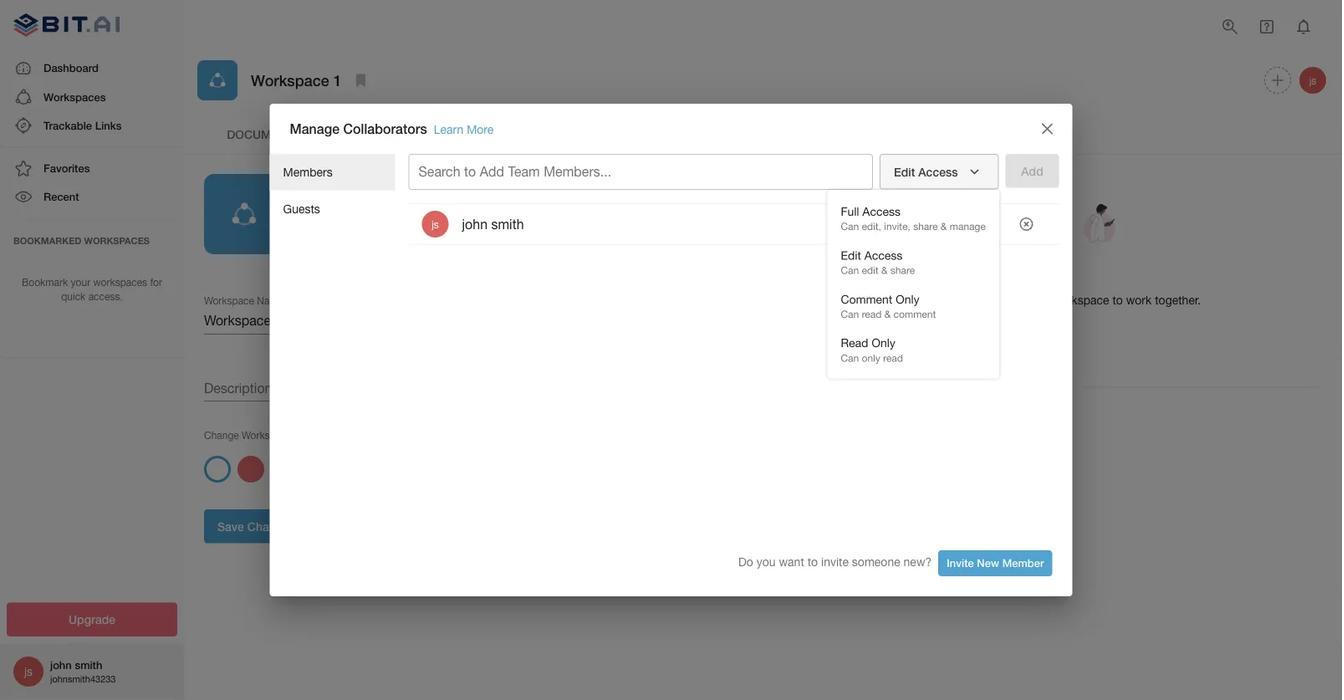 Task type: describe. For each thing, give the bounding box(es) containing it.
collaborators for edit collaborators
[[903, 333, 976, 346]]

recent
[[43, 190, 79, 203]]

read inside read only can only read
[[884, 352, 903, 364]]

access for edit access can edit & share
[[865, 248, 903, 262]]

favorites button
[[0, 154, 184, 183]]

edit for edit access
[[894, 165, 915, 179]]

workspace 1
[[251, 71, 342, 89]]

learn
[[434, 122, 464, 136]]

for
[[150, 277, 162, 288]]

johnsmith43233
[[50, 674, 116, 685]]

js inside manage collaborators dialog
[[432, 218, 439, 230]]

edit collaborators
[[879, 333, 976, 346]]

more
[[467, 122, 494, 136]]

together.
[[1155, 293, 1201, 307]]

this
[[1030, 293, 1049, 307]]

to right want
[[808, 555, 818, 569]]

john for john smith johnsmith43233
[[50, 659, 72, 671]]

access.
[[88, 291, 123, 302]]

full access can edit, invite, share & manage
[[841, 205, 986, 232]]

do
[[739, 555, 754, 569]]

smith for john smith
[[491, 216, 524, 232]]

to left this
[[1017, 293, 1027, 307]]

edit collaborators button
[[864, 322, 991, 357]]

workspaces
[[43, 90, 106, 103]]

bookmarked workspaces
[[13, 235, 150, 246]]

manage collaborators add or remove collaborators to this workspace to work together.
[[864, 270, 1201, 307]]

or
[[889, 293, 900, 307]]

bookmark image
[[351, 70, 371, 90]]

library
[[403, 127, 452, 141]]

manage collaborators dialog
[[270, 104, 1073, 596]]

trackable links button
[[0, 111, 184, 140]]

change
[[204, 429, 239, 441]]

read inside "comment only can read & comment"
[[862, 308, 882, 320]]

tab list containing documents
[[197, 114, 1329, 154]]

documents link
[[197, 114, 331, 154]]

save
[[217, 519, 244, 533]]

only for comment only
[[896, 292, 920, 306]]

save changes
[[217, 519, 295, 533]]

john smith
[[462, 216, 524, 232]]

edit
[[862, 264, 879, 276]]

bookmark your workspaces for quick access.
[[22, 277, 162, 302]]

manage for manage collaborators learn more
[[290, 121, 340, 137]]

content
[[344, 127, 399, 141]]

only
[[862, 352, 881, 364]]

documents
[[227, 127, 302, 141]]

edit access button
[[880, 154, 999, 190]]

read only can only read
[[841, 336, 903, 364]]

content library
[[344, 127, 452, 141]]

members
[[283, 165, 333, 179]]

john smith johnsmith43233
[[50, 659, 116, 685]]

comment
[[841, 292, 893, 306]]

add for search
[[480, 164, 504, 179]]

comment
[[894, 308, 936, 320]]

2 vertical spatial js
[[24, 665, 33, 678]]

0 vertical spatial workspace
[[251, 71, 329, 89]]

workspaces
[[93, 277, 147, 288]]

edit,
[[862, 221, 882, 232]]

recent button
[[0, 183, 184, 211]]

new?
[[904, 555, 932, 569]]

dashboard button
[[0, 54, 184, 83]]

quick
[[61, 291, 86, 302]]

remove
[[903, 293, 942, 307]]

members...
[[544, 164, 612, 179]]

& for only
[[885, 308, 891, 320]]

you
[[757, 555, 776, 569]]

john for john smith
[[462, 216, 488, 232]]

smith for john smith johnsmith43233
[[75, 659, 102, 671]]

js inside button
[[1310, 74, 1317, 86]]

1 vertical spatial workspace
[[242, 429, 292, 441]]

workspaces button
[[0, 83, 184, 111]]

to right the "search"
[[464, 164, 476, 179]]

members button
[[270, 154, 395, 190]]

Workspace Name text field
[[204, 308, 757, 335]]

new
[[977, 557, 1000, 570]]



Task type: locate. For each thing, give the bounding box(es) containing it.
only for read only
[[872, 336, 896, 350]]

edit up full access can edit, invite, share & manage
[[894, 165, 915, 179]]

access down the edit access 'button'
[[948, 218, 983, 231]]

manage inside dialog
[[290, 121, 340, 137]]

changes
[[247, 519, 295, 533]]

can for edit access
[[841, 264, 859, 276]]

work
[[1127, 293, 1152, 307]]

search
[[419, 164, 461, 179]]

john down search to add team members...
[[462, 216, 488, 232]]

& inside edit access can edit & share
[[882, 264, 888, 276]]

0 vertical spatial smith
[[491, 216, 524, 232]]

read
[[841, 336, 869, 350]]

edit access can edit & share
[[841, 248, 915, 276]]

smith inside manage collaborators dialog
[[491, 216, 524, 232]]

guests button
[[270, 190, 395, 227]]

edit inside 'button'
[[894, 165, 915, 179]]

can for comment only
[[841, 308, 859, 320]]

change workspace icon color
[[204, 429, 341, 441]]

smith
[[491, 216, 524, 232], [75, 659, 102, 671]]

1 horizontal spatial full
[[928, 218, 945, 231]]

links
[[95, 119, 122, 132]]

collaborators inside button
[[903, 333, 976, 346]]

can inside full access can edit, invite, share & manage
[[841, 221, 859, 232]]

manage
[[290, 121, 340, 137], [864, 270, 914, 286]]

1
[[334, 71, 342, 89]]

favorites
[[43, 162, 90, 175]]

full for full access can edit, invite, share & manage
[[841, 205, 860, 218]]

edit for edit collaborators
[[879, 333, 900, 346]]

full inside button
[[928, 218, 945, 231]]

2 vertical spatial collaborators
[[903, 333, 976, 346]]

share inside edit access can edit & share
[[891, 264, 915, 276]]

share for edit access
[[891, 264, 915, 276]]

0 vertical spatial share
[[914, 221, 938, 232]]

2 vertical spatial &
[[885, 308, 891, 320]]

collaborators
[[945, 293, 1014, 307]]

want
[[779, 555, 805, 569]]

0 horizontal spatial read
[[862, 308, 882, 320]]

1 vertical spatial john
[[50, 659, 72, 671]]

full up edit access can edit & share
[[841, 205, 860, 218]]

smith inside john smith johnsmith43233
[[75, 659, 102, 671]]

share right invite,
[[914, 221, 938, 232]]

john inside manage collaborators dialog
[[462, 216, 488, 232]]

smith down search to add team members...
[[491, 216, 524, 232]]

0 vertical spatial john
[[462, 216, 488, 232]]

&
[[941, 221, 947, 232], [882, 264, 888, 276], [885, 308, 891, 320]]

& inside full access can edit, invite, share & manage
[[941, 221, 947, 232]]

manage up 'members'
[[290, 121, 340, 137]]

0 vertical spatial js
[[1310, 74, 1317, 86]]

access
[[919, 165, 958, 179], [863, 205, 901, 218], [948, 218, 983, 231], [865, 248, 903, 262]]

0 horizontal spatial smith
[[75, 659, 102, 671]]

icon
[[295, 429, 314, 441]]

1 vertical spatial share
[[891, 264, 915, 276]]

manage for manage collaborators add or remove collaborators to this workspace to work together.
[[864, 270, 914, 286]]

1 can from the top
[[841, 221, 859, 232]]

edit for edit access can edit & share
[[841, 248, 862, 262]]

1 horizontal spatial read
[[884, 352, 903, 364]]

0 vertical spatial only
[[896, 292, 920, 306]]

only
[[896, 292, 920, 306], [872, 336, 896, 350]]

can left the edit,
[[841, 221, 859, 232]]

can inside read only can only read
[[841, 352, 859, 364]]

full access button
[[924, 211, 1008, 238]]

1 vertical spatial smith
[[75, 659, 102, 671]]

collaborators for manage collaborators learn more
[[343, 121, 427, 137]]

john up johnsmith43233
[[50, 659, 72, 671]]

read right the only
[[884, 352, 903, 364]]

0 horizontal spatial add
[[480, 164, 504, 179]]

access inside button
[[948, 218, 983, 231]]

full for full access
[[928, 218, 945, 231]]

edit up comment
[[841, 248, 862, 262]]

1 vertical spatial add
[[864, 293, 886, 307]]

tab list
[[197, 114, 1329, 154]]

bookmarked
[[13, 235, 82, 246]]

1 vertical spatial read
[[884, 352, 903, 364]]

& right edit on the top right of page
[[882, 264, 888, 276]]

1 horizontal spatial smith
[[491, 216, 524, 232]]

access up edit on the top right of page
[[865, 248, 903, 262]]

trackable
[[43, 119, 92, 132]]

access for edit access
[[919, 165, 958, 179]]

1 vertical spatial js
[[432, 218, 439, 230]]

search to add team members...
[[419, 164, 612, 179]]

can inside edit access can edit & share
[[841, 264, 859, 276]]

workspaces
[[84, 235, 150, 246]]

save changes button
[[204, 509, 309, 543]]

0 vertical spatial manage
[[290, 121, 340, 137]]

0 vertical spatial read
[[862, 308, 882, 320]]

3 can from the top
[[841, 308, 859, 320]]

workspace
[[1052, 293, 1110, 307]]

access up the edit,
[[863, 205, 901, 218]]

1 horizontal spatial js
[[432, 218, 439, 230]]

full inside full access can edit, invite, share & manage
[[841, 205, 860, 218]]

0 horizontal spatial full
[[841, 205, 860, 218]]

add left team
[[480, 164, 504, 179]]

invite new member
[[947, 557, 1044, 570]]

1 vertical spatial manage
[[864, 270, 914, 286]]

can
[[841, 221, 859, 232], [841, 264, 859, 276], [841, 308, 859, 320], [841, 352, 859, 364]]

add inside manage collaborators dialog
[[480, 164, 504, 179]]

only inside read only can only read
[[872, 336, 896, 350]]

share inside full access can edit, invite, share & manage
[[914, 221, 938, 232]]

1 horizontal spatial manage
[[864, 270, 914, 286]]

1 vertical spatial edit
[[841, 248, 862, 262]]

only up comment
[[896, 292, 920, 306]]

0 horizontal spatial js
[[24, 665, 33, 678]]

& down or at the right top
[[885, 308, 891, 320]]

0 horizontal spatial john
[[50, 659, 72, 671]]

collaborators inside manage collaborators add or remove collaborators to this workspace to work together.
[[918, 270, 1002, 286]]

js
[[1310, 74, 1317, 86], [432, 218, 439, 230], [24, 665, 33, 678]]

invite
[[947, 557, 974, 570]]

workspace
[[251, 71, 329, 89], [242, 429, 292, 441]]

trackable links
[[43, 119, 122, 132]]

access inside 'button'
[[919, 165, 958, 179]]

collaborators
[[343, 121, 427, 137], [918, 270, 1002, 286], [903, 333, 976, 346]]

manage collaborators learn more
[[290, 121, 494, 137]]

can for full access
[[841, 221, 859, 232]]

full access
[[928, 218, 983, 231]]

manage up or at the right top
[[864, 270, 914, 286]]

your
[[71, 277, 90, 288]]

edit inside edit access can edit & share
[[841, 248, 862, 262]]

access inside full access can edit, invite, share & manage
[[863, 205, 901, 218]]

access for full access can edit, invite, share & manage
[[863, 205, 901, 218]]

1 horizontal spatial only
[[896, 292, 920, 306]]

invite,
[[884, 221, 911, 232]]

access up full access can edit, invite, share & manage
[[919, 165, 958, 179]]

add left or at the right top
[[864, 293, 886, 307]]

dashboard
[[43, 62, 99, 75]]

john
[[462, 216, 488, 232], [50, 659, 72, 671]]

collaborators inside dialog
[[343, 121, 427, 137]]

full left manage
[[928, 218, 945, 231]]

upgrade button
[[7, 603, 177, 637]]

member
[[1003, 557, 1044, 570]]

2 horizontal spatial js
[[1310, 74, 1317, 86]]

2 vertical spatial edit
[[879, 333, 900, 346]]

bookmark
[[22, 277, 68, 288]]

team
[[508, 164, 540, 179]]

only inside "comment only can read & comment"
[[896, 292, 920, 306]]

0 vertical spatial add
[[480, 164, 504, 179]]

edit access
[[894, 165, 958, 179]]

Workspace Description text field
[[204, 375, 757, 402]]

1 vertical spatial collaborators
[[918, 270, 1002, 286]]

0 vertical spatial collaborators
[[343, 121, 427, 137]]

can for read only
[[841, 352, 859, 364]]

manage
[[950, 221, 986, 232]]

collaborators for manage collaborators add or remove collaborators to this workspace to work together.
[[918, 270, 1002, 286]]

access inside edit access can edit & share
[[865, 248, 903, 262]]

workspace left 1
[[251, 71, 329, 89]]

1 vertical spatial only
[[872, 336, 896, 350]]

color
[[317, 429, 341, 441]]

add inside manage collaborators add or remove collaborators to this workspace to work together.
[[864, 293, 886, 307]]

learn more link
[[434, 122, 494, 136]]

add for manage
[[864, 293, 886, 307]]

2 can from the top
[[841, 264, 859, 276]]

manage inside manage collaborators add or remove collaborators to this workspace to work together.
[[864, 270, 914, 286]]

workspace left icon
[[242, 429, 292, 441]]

john inside john smith johnsmith43233
[[50, 659, 72, 671]]

& for access
[[882, 264, 888, 276]]

share
[[914, 221, 938, 232], [891, 264, 915, 276]]

smith up johnsmith43233
[[75, 659, 102, 671]]

share up or at the right top
[[891, 264, 915, 276]]

can left edit on the top right of page
[[841, 264, 859, 276]]

1 horizontal spatial add
[[864, 293, 886, 307]]

0 horizontal spatial only
[[872, 336, 896, 350]]

4 can from the top
[[841, 352, 859, 364]]

js button
[[1297, 64, 1329, 96]]

can down comment
[[841, 308, 859, 320]]

access for full access
[[948, 218, 983, 231]]

read
[[862, 308, 882, 320], [884, 352, 903, 364]]

& inside "comment only can read & comment"
[[885, 308, 891, 320]]

1 vertical spatial &
[[882, 264, 888, 276]]

guests
[[283, 202, 320, 216]]

full
[[841, 205, 860, 218], [928, 218, 945, 231]]

someone
[[852, 555, 901, 569]]

can down read on the right top of page
[[841, 352, 859, 364]]

edit up the only
[[879, 333, 900, 346]]

1 horizontal spatial john
[[462, 216, 488, 232]]

to left work
[[1113, 293, 1123, 307]]

0 vertical spatial edit
[[894, 165, 915, 179]]

& left manage
[[941, 221, 947, 232]]

upgrade
[[69, 613, 115, 627]]

read down comment
[[862, 308, 882, 320]]

comment only can read & comment
[[841, 292, 936, 320]]

edit
[[894, 165, 915, 179], [841, 248, 862, 262], [879, 333, 900, 346]]

content library link
[[331, 114, 465, 154]]

can inside "comment only can read & comment"
[[841, 308, 859, 320]]

0 horizontal spatial manage
[[290, 121, 340, 137]]

invite
[[821, 555, 849, 569]]

0 vertical spatial &
[[941, 221, 947, 232]]

only up the only
[[872, 336, 896, 350]]

do you want to invite someone new?
[[739, 555, 932, 569]]

share for full access
[[914, 221, 938, 232]]

edit inside button
[[879, 333, 900, 346]]



Task type: vqa. For each thing, say whether or not it's contained in the screenshot.
the Trackable Links button
yes



